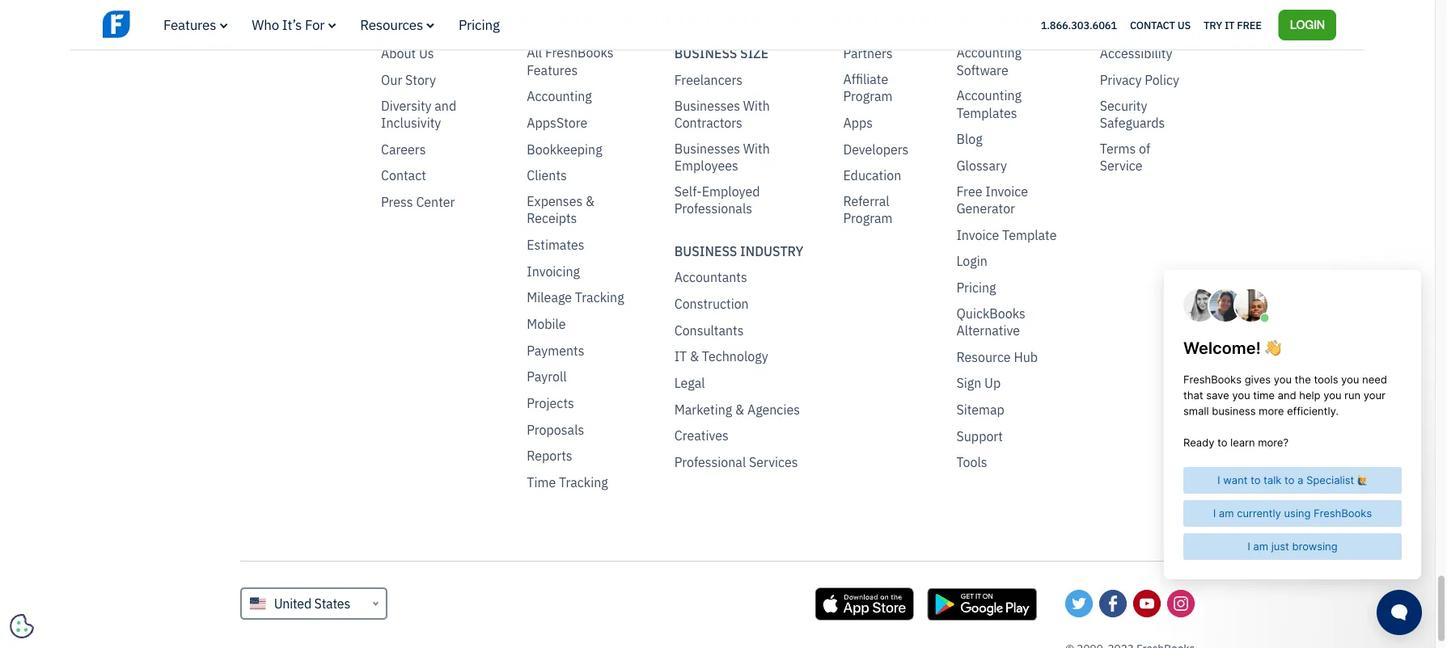 Task type: describe. For each thing, give the bounding box(es) containing it.
instagram image
[[1167, 591, 1195, 618]]

features inside all freshbooks features
[[527, 62, 578, 79]]

& for it
[[690, 349, 699, 366]]

employed
[[702, 183, 760, 200]]

0 horizontal spatial freshbooks logo image
[[103, 9, 228, 39]]

resource hub link
[[957, 349, 1038, 366]]

terms of service link
[[1100, 140, 1195, 175]]

helpful links
[[957, 11, 1044, 26]]

contact link
[[381, 168, 426, 185]]

cookie consent banner dialog
[[12, 450, 255, 637]]

company
[[381, 11, 437, 26]]

story
[[405, 72, 436, 89]]

freshbooks
[[545, 45, 614, 62]]

expenses & receipts
[[527, 193, 595, 227]]

united states
[[274, 596, 350, 613]]

contact for contact
[[381, 168, 426, 185]]

press
[[381, 194, 413, 211]]

1 partners from the top
[[843, 11, 903, 26]]

press center link
[[381, 194, 455, 211]]

for for the rightmost who it's for link
[[730, 11, 753, 26]]

google play image
[[927, 588, 1037, 622]]

resources link
[[360, 16, 434, 34]]

with for businesses with employees
[[743, 140, 770, 157]]

accountants
[[674, 269, 747, 286]]

referral program link
[[843, 193, 924, 228]]

service
[[1100, 158, 1143, 175]]

twitter image
[[1065, 591, 1093, 618]]

alternative
[[957, 323, 1020, 340]]

business for business industry
[[674, 243, 737, 260]]

affiliate
[[843, 71, 888, 88]]

policies link
[[1100, 11, 1195, 27]]

mileage tracking
[[527, 290, 624, 307]]

affiliate program link
[[843, 71, 924, 106]]

time
[[527, 475, 556, 492]]

free inside free invoice generator
[[957, 183, 982, 200]]

appsstore
[[527, 115, 588, 132]]

center
[[416, 194, 455, 211]]

business size
[[674, 45, 769, 62]]

estimates
[[527, 237, 585, 254]]

& for expenses
[[586, 193, 595, 210]]

up
[[985, 375, 1001, 392]]

invoice template
[[957, 227, 1057, 244]]

1 vertical spatial login
[[957, 253, 988, 270]]

time tracking
[[527, 475, 608, 492]]

software
[[957, 62, 1009, 79]]

professional services link
[[674, 454, 798, 472]]

program for referral
[[843, 210, 893, 227]]

states
[[314, 596, 350, 613]]

security
[[1100, 97, 1148, 114]]

0 horizontal spatial who it's for link
[[252, 16, 336, 34]]

features link for the rightmost who it's for link
[[527, 11, 642, 27]]

0 horizontal spatial pricing
[[459, 16, 500, 34]]

who for the rightmost who it's for link
[[674, 11, 702, 26]]

accessibility link
[[1100, 45, 1173, 63]]

blog
[[957, 131, 983, 148]]

businesses with contractors
[[674, 97, 770, 132]]

sign
[[957, 375, 982, 392]]

glossary link
[[957, 158, 1007, 175]]

terms
[[1100, 140, 1136, 157]]

expenses
[[527, 193, 583, 210]]

all
[[527, 45, 542, 62]]

payroll
[[527, 369, 567, 386]]

freelancers
[[674, 72, 743, 89]]

developers link
[[843, 141, 909, 158]]

blog link
[[957, 131, 983, 148]]

privacy policy
[[1100, 72, 1179, 89]]

1 horizontal spatial pricing
[[957, 280, 996, 297]]

consultants link
[[674, 322, 744, 340]]

accounting software
[[957, 45, 1022, 79]]

free invoice generator link
[[957, 183, 1068, 218]]

united
[[274, 596, 311, 613]]

accounting up 'appsstore'
[[527, 88, 592, 105]]

resource
[[957, 349, 1011, 366]]

1.866.303.6061
[[1041, 18, 1117, 32]]

sign up link
[[957, 375, 1001, 393]]

receipts
[[527, 210, 577, 227]]

1 horizontal spatial who it's for link
[[674, 11, 811, 27]]

2 partners from the top
[[843, 45, 893, 62]]

contact us
[[1130, 18, 1191, 32]]

invoicing
[[527, 263, 580, 280]]

diversity and inclusivity link
[[381, 97, 495, 132]]

businesses for employees
[[674, 140, 740, 157]]

it
[[674, 349, 687, 366]]

agencies
[[747, 402, 800, 419]]

invoicing link
[[527, 263, 580, 281]]

payments
[[527, 343, 584, 360]]

inclusivity
[[381, 115, 441, 132]]

it & technology
[[674, 349, 768, 366]]

construction
[[674, 296, 749, 313]]

referral
[[843, 193, 890, 210]]

clients
[[527, 168, 567, 185]]

security safeguards link
[[1100, 97, 1195, 132]]

professional
[[674, 454, 746, 471]]

facebook image
[[1099, 591, 1127, 618]]

quickbooks
[[957, 305, 1026, 322]]

safeguards
[[1100, 115, 1165, 132]]

tracking for time tracking
[[559, 475, 608, 492]]

marketing & agencies link
[[674, 402, 800, 419]]

with for businesses with contractors
[[743, 97, 770, 114]]

tracking for mileage tracking
[[575, 290, 624, 307]]

creatives link
[[674, 428, 729, 445]]

apps
[[843, 115, 873, 132]]

projects link
[[527, 395, 574, 413]]

accessibility
[[1100, 45, 1173, 62]]

features for 1.866.303.6061 "link"
[[163, 16, 216, 34]]

estimates link
[[527, 237, 585, 254]]

services
[[749, 454, 798, 471]]

resource hub
[[957, 349, 1038, 366]]

quickbooks alternative
[[957, 305, 1026, 340]]



Task type: locate. For each thing, give the bounding box(es) containing it.
reports link
[[527, 448, 572, 465]]

pricing link up quickbooks
[[957, 280, 996, 297]]

1 horizontal spatial who it's for
[[674, 11, 753, 26]]

about
[[381, 45, 416, 62]]

1 horizontal spatial free
[[1237, 18, 1262, 32]]

policies
[[1100, 11, 1153, 26]]

login right try it free link
[[1290, 16, 1325, 32]]

professionals
[[674, 200, 752, 217]]

1 horizontal spatial login link
[[1279, 10, 1336, 40]]

0 vertical spatial login
[[1290, 16, 1325, 32]]

login link right try it free link
[[1279, 10, 1336, 40]]

0 vertical spatial login link
[[1279, 10, 1336, 40]]

1 horizontal spatial us
[[1178, 18, 1191, 32]]

contact for contact us
[[1130, 18, 1175, 32]]

business size link
[[674, 45, 769, 63]]

1.866.303.6061 link
[[1041, 18, 1117, 32]]

it's for the leftmost who it's for link
[[282, 16, 302, 34]]

1 vertical spatial program
[[843, 210, 893, 227]]

0 horizontal spatial features link
[[163, 16, 228, 34]]

login link
[[1279, 10, 1336, 40], [957, 253, 988, 271]]

of
[[1139, 140, 1150, 157]]

privacy policy link
[[1100, 72, 1179, 89]]

1 vertical spatial pricing
[[957, 280, 996, 297]]

bookkeeping
[[527, 141, 602, 158]]

freshbooks logo image
[[240, 6, 329, 28], [103, 9, 228, 39]]

us for contact us
[[1178, 18, 1191, 32]]

with down size
[[743, 97, 770, 114]]

1 partners link from the top
[[843, 11, 924, 27]]

0 horizontal spatial who
[[252, 16, 279, 34]]

with inside businesses with employees
[[743, 140, 770, 157]]

with down businesses with contractors link
[[743, 140, 770, 157]]

1 businesses from the top
[[674, 97, 740, 114]]

youtube image
[[1133, 591, 1161, 618]]

it's for the rightmost who it's for link
[[705, 11, 728, 26]]

accounting software link
[[957, 45, 1068, 79]]

2 vertical spatial &
[[735, 402, 744, 419]]

0 horizontal spatial who it's for
[[252, 16, 325, 34]]

accounting templates
[[957, 87, 1022, 122]]

try
[[1204, 18, 1222, 32]]

accounting up the templates
[[957, 87, 1022, 104]]

1 with from the top
[[743, 97, 770, 114]]

for left the resources
[[305, 16, 325, 34]]

& right expenses at top
[[586, 193, 595, 210]]

0 vertical spatial with
[[743, 97, 770, 114]]

our
[[381, 72, 402, 89]]

1 program from the top
[[843, 88, 893, 105]]

0 vertical spatial contact
[[1130, 18, 1175, 32]]

pricing link right 'company'
[[459, 16, 500, 34]]

business for business size
[[674, 45, 737, 62]]

security safeguards
[[1100, 97, 1165, 132]]

pricing up quickbooks
[[957, 280, 996, 297]]

program down referral
[[843, 210, 893, 227]]

& right the it
[[690, 349, 699, 366]]

it's
[[705, 11, 728, 26], [282, 16, 302, 34]]

0 vertical spatial free
[[1237, 18, 1262, 32]]

0 horizontal spatial &
[[586, 193, 595, 210]]

support
[[957, 428, 1003, 445]]

login link down invoice template link
[[957, 253, 988, 271]]

for for the leftmost who it's for link
[[305, 16, 325, 34]]

template
[[1002, 227, 1057, 244]]

contact up 'accessibility'
[[1130, 18, 1175, 32]]

legal
[[674, 375, 705, 392]]

sitemap link
[[957, 402, 1005, 419]]

businesses with employees
[[674, 140, 770, 175]]

1 vertical spatial free
[[957, 183, 982, 200]]

1 vertical spatial login link
[[957, 253, 988, 271]]

professional services
[[674, 454, 798, 471]]

2 businesses from the top
[[674, 140, 740, 157]]

& for marketing
[[735, 402, 744, 419]]

login down invoice template link
[[957, 253, 988, 270]]

contact down careers link
[[381, 168, 426, 185]]

invoice inside free invoice generator
[[986, 183, 1028, 200]]

payroll link
[[527, 369, 567, 386]]

tracking right time
[[559, 475, 608, 492]]

0 horizontal spatial for
[[305, 16, 325, 34]]

tracking
[[575, 290, 624, 307], [559, 475, 608, 492]]

our story
[[381, 72, 436, 89]]

0 vertical spatial &
[[586, 193, 595, 210]]

us inside "link"
[[1178, 18, 1191, 32]]

businesses
[[674, 97, 740, 114], [674, 140, 740, 157]]

2 program from the top
[[843, 210, 893, 227]]

& left agencies
[[735, 402, 744, 419]]

tracking right mileage on the left top of the page
[[575, 290, 624, 307]]

cookie preferences image
[[10, 615, 34, 639]]

for up size
[[730, 11, 753, 26]]

try it free link
[[1204, 14, 1262, 35]]

1 vertical spatial invoice
[[957, 227, 999, 244]]

program down affiliate
[[843, 88, 893, 105]]

free right it
[[1237, 18, 1262, 32]]

mobile link
[[527, 316, 566, 333]]

pricing right 'company'
[[459, 16, 500, 34]]

1 vertical spatial with
[[743, 140, 770, 157]]

contact
[[1130, 18, 1175, 32], [381, 168, 426, 185]]

businesses up contractors
[[674, 97, 740, 114]]

1 vertical spatial business
[[674, 243, 737, 260]]

projects
[[527, 395, 574, 412]]

businesses up employees
[[674, 140, 740, 157]]

helpful
[[957, 11, 1007, 26]]

0 vertical spatial businesses
[[674, 97, 740, 114]]

1 horizontal spatial login
[[1290, 16, 1325, 32]]

referral program
[[843, 193, 893, 227]]

employees
[[674, 158, 738, 175]]

1 vertical spatial partners link
[[843, 45, 893, 63]]

us up story
[[419, 45, 434, 62]]

1 horizontal spatial pricing link
[[957, 280, 996, 297]]

1 horizontal spatial features link
[[527, 11, 642, 27]]

invoice up generator
[[986, 183, 1028, 200]]

us for about us
[[419, 45, 434, 62]]

press center
[[381, 194, 455, 211]]

1 vertical spatial contact
[[381, 168, 426, 185]]

app store image
[[815, 588, 914, 622]]

company link
[[381, 11, 495, 27]]

& inside expenses & receipts
[[586, 193, 595, 210]]

0 horizontal spatial login link
[[957, 253, 988, 271]]

all freshbooks features link
[[527, 45, 642, 79]]

marketing & agencies
[[674, 402, 800, 419]]

time tracking link
[[527, 475, 608, 492]]

who for the leftmost who it's for link
[[252, 16, 279, 34]]

about us link
[[381, 45, 434, 63]]

all freshbooks features
[[527, 45, 614, 79]]

terms of service
[[1100, 140, 1150, 175]]

business up freelancers on the top
[[674, 45, 737, 62]]

1 vertical spatial us
[[419, 45, 434, 62]]

technology
[[702, 349, 768, 366]]

tools
[[957, 455, 987, 472]]

contact inside "link"
[[1130, 18, 1175, 32]]

self-
[[674, 183, 702, 200]]

invoice down generator
[[957, 227, 999, 244]]

2 partners link from the top
[[843, 45, 893, 63]]

1 horizontal spatial contact
[[1130, 18, 1175, 32]]

appsstore link
[[527, 115, 588, 132]]

features link for 1.866.303.6061 "link"
[[163, 16, 228, 34]]

try it free
[[1204, 18, 1262, 32]]

program for affiliate
[[843, 88, 893, 105]]

who it's for for the rightmost who it's for link
[[674, 11, 753, 26]]

payments link
[[527, 343, 584, 360]]

1 horizontal spatial who
[[674, 11, 702, 26]]

1 horizontal spatial &
[[690, 349, 699, 366]]

with inside the businesses with contractors
[[743, 97, 770, 114]]

0 vertical spatial tracking
[[575, 290, 624, 307]]

legal link
[[674, 375, 705, 392]]

accounting for software
[[957, 45, 1022, 62]]

self-employed professionals
[[674, 183, 760, 217]]

accounting up software
[[957, 45, 1022, 62]]

mileage
[[527, 290, 572, 307]]

size
[[740, 45, 769, 62]]

careers
[[381, 141, 426, 158]]

proposals
[[527, 422, 584, 439]]

privacy
[[1100, 72, 1142, 89]]

who it's for
[[674, 11, 753, 26], [252, 16, 325, 34]]

0 vertical spatial partners link
[[843, 11, 924, 27]]

apps link
[[843, 115, 873, 132]]

1 vertical spatial partners
[[843, 45, 893, 62]]

proposals link
[[527, 422, 584, 439]]

us left try
[[1178, 18, 1191, 32]]

1 horizontal spatial freshbooks logo image
[[240, 6, 329, 28]]

tracking inside "link"
[[575, 290, 624, 307]]

free up generator
[[957, 183, 982, 200]]

features for the rightmost who it's for link
[[527, 11, 585, 26]]

1 vertical spatial businesses
[[674, 140, 740, 157]]

0 horizontal spatial us
[[419, 45, 434, 62]]

education
[[843, 168, 901, 185]]

business up accountants at the top of page
[[674, 243, 737, 260]]

2 business from the top
[[674, 243, 737, 260]]

0 vertical spatial partners
[[843, 11, 903, 26]]

2 horizontal spatial &
[[735, 402, 744, 419]]

resources
[[360, 16, 423, 34]]

0 vertical spatial business
[[674, 45, 737, 62]]

0 vertical spatial us
[[1178, 18, 1191, 32]]

diversity
[[381, 97, 432, 114]]

invoice template link
[[957, 227, 1057, 244]]

businesses inside businesses with employees
[[674, 140, 740, 157]]

2 with from the top
[[743, 140, 770, 157]]

careers link
[[381, 141, 426, 158]]

1 horizontal spatial it's
[[705, 11, 728, 26]]

free invoice generator
[[957, 183, 1028, 217]]

0 horizontal spatial it's
[[282, 16, 302, 34]]

1 vertical spatial tracking
[[559, 475, 608, 492]]

generator
[[957, 200, 1015, 217]]

1 business from the top
[[674, 45, 737, 62]]

partners
[[843, 11, 903, 26], [843, 45, 893, 62]]

glossary
[[957, 158, 1007, 175]]

accounting for templates
[[957, 87, 1022, 104]]

0 horizontal spatial pricing link
[[459, 16, 500, 34]]

businesses for contractors
[[674, 97, 740, 114]]

1 vertical spatial pricing link
[[957, 280, 996, 297]]

tools link
[[957, 455, 987, 472]]

0 horizontal spatial contact
[[381, 168, 426, 185]]

accountants link
[[674, 269, 747, 287]]

0 vertical spatial pricing
[[459, 16, 500, 34]]

creatives
[[674, 428, 729, 445]]

with
[[743, 97, 770, 114], [743, 140, 770, 157]]

0 horizontal spatial free
[[957, 183, 982, 200]]

0 vertical spatial pricing link
[[459, 16, 500, 34]]

businesses inside the businesses with contractors
[[674, 97, 740, 114]]

reports
[[527, 448, 572, 465]]

1 vertical spatial &
[[690, 349, 699, 366]]

0 vertical spatial invoice
[[986, 183, 1028, 200]]

0 vertical spatial program
[[843, 88, 893, 105]]

freelancers link
[[674, 72, 743, 89]]

self-employed professionals link
[[674, 183, 811, 218]]

contact us link
[[1130, 14, 1191, 35]]

0 horizontal spatial login
[[957, 253, 988, 270]]

it
[[1225, 18, 1235, 32]]

affiliate program
[[843, 71, 893, 105]]

policy
[[1145, 72, 1179, 89]]

1 horizontal spatial for
[[730, 11, 753, 26]]

who it's for for the leftmost who it's for link
[[252, 16, 325, 34]]



Task type: vqa. For each thing, say whether or not it's contained in the screenshot.
leftmost The .00 Usd/Mo
no



